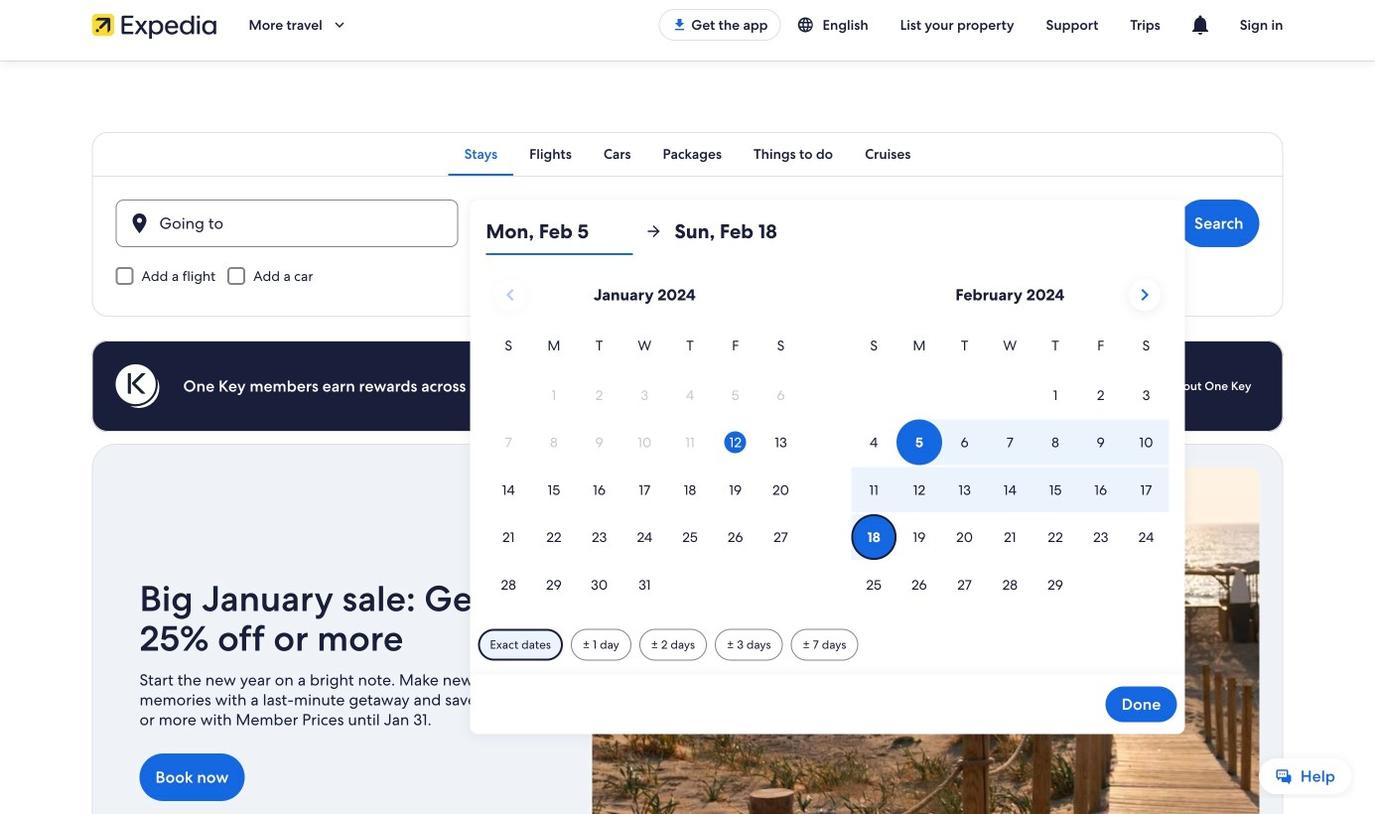 Task type: vqa. For each thing, say whether or not it's contained in the screenshot.
Next month icon at top
yes



Task type: locate. For each thing, give the bounding box(es) containing it.
february 2024 element
[[851, 335, 1169, 609]]

previous month image
[[498, 283, 522, 307]]

directional image
[[645, 222, 663, 240]]

application
[[486, 271, 1169, 609]]

tab list
[[92, 132, 1283, 176]]

january 2024 element
[[486, 335, 804, 609]]

main content
[[0, 61, 1375, 814]]

small image
[[797, 16, 823, 34]]

today element
[[725, 432, 746, 453]]

more travel image
[[330, 16, 348, 34]]



Task type: describe. For each thing, give the bounding box(es) containing it.
next month image
[[1133, 283, 1157, 307]]

communication center icon image
[[1188, 13, 1212, 37]]

expedia logo image
[[92, 11, 217, 39]]

download the app button image
[[671, 17, 687, 33]]



